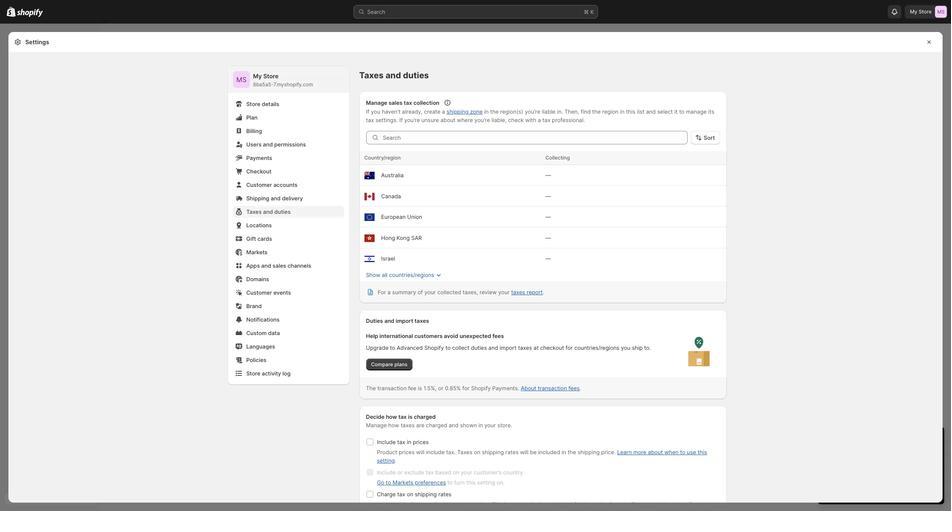 Task type: vqa. For each thing, say whether or not it's contained in the screenshot.
text field
no



Task type: describe. For each thing, give the bounding box(es) containing it.
users
[[246, 141, 262, 148]]

fee
[[408, 385, 416, 392]]

1 horizontal spatial a
[[442, 108, 445, 115]]

sort button
[[691, 131, 720, 145]]

tax.
[[446, 449, 456, 456]]

payments
[[246, 155, 272, 161]]

avoid
[[444, 333, 458, 340]]

1 horizontal spatial sales
[[389, 99, 402, 106]]

the right find
[[592, 108, 601, 115]]

shipping left the "price."
[[578, 449, 600, 456]]

2 united from the left
[[489, 510, 506, 512]]

channels
[[288, 263, 311, 269]]

canada,
[[609, 502, 630, 508]]

customer for customer events
[[246, 289, 272, 296]]

states.
[[508, 510, 526, 512]]

accounts
[[273, 182, 298, 188]]

taxes and duties inside shop settings menu element
[[246, 209, 291, 215]]

shopify image
[[7, 7, 16, 17]]

are
[[416, 422, 424, 429]]

in inside include shipping rates in the tax calculation. this is automatically calculated for australia, canada, european union, new zealand, norway, switzerland, united kingdom, and united states.
[[435, 502, 440, 508]]

is for 1.5%,
[[418, 385, 422, 392]]

store details
[[246, 101, 279, 107]]

0 vertical spatial if
[[366, 108, 369, 115]]

to left turn
[[447, 480, 453, 486]]

1 vertical spatial shopify
[[471, 385, 491, 392]]

include
[[426, 449, 445, 456]]

1 vertical spatial for
[[462, 385, 470, 392]]

its
[[708, 108, 714, 115]]

1 transaction from the left
[[377, 385, 407, 392]]

in right included
[[562, 449, 566, 456]]

create
[[424, 108, 440, 115]]

and inside 'apps and sales channels' link
[[261, 263, 271, 269]]

domains
[[246, 276, 269, 283]]

taxes report link
[[511, 289, 543, 296]]

store down policies
[[246, 370, 260, 377]]

show
[[366, 272, 380, 279]]

calculation.
[[461, 502, 490, 508]]

the up "liable,"
[[490, 108, 499, 115]]

store left my store icon
[[919, 8, 932, 15]]

taxes up "customers"
[[415, 318, 429, 325]]

about
[[521, 385, 536, 392]]

compare
[[371, 362, 393, 368]]

store activity log
[[246, 370, 291, 377]]

charge
[[377, 491, 396, 498]]

settings dialog
[[8, 32, 943, 512]]

to inside learn more about when to use this setting
[[680, 449, 685, 456]]

to down avoid
[[445, 345, 451, 352]]

include for include shipping rates in the tax calculation. this is automatically calculated for australia, canada, european union, new zealand, norway, switzerland, united kingdom, and united states.
[[377, 502, 396, 508]]

to right go
[[386, 480, 391, 486]]

1 manage from the top
[[366, 99, 387, 106]]

2 vertical spatial .
[[395, 458, 396, 464]]

the inside include shipping rates in the tax calculation. this is automatically calculated for australia, canada, european union, new zealand, norway, switzerland, united kingdom, and united states.
[[441, 502, 450, 508]]

customers
[[414, 333, 443, 340]]

this for learn more about when to use this setting
[[698, 449, 707, 456]]

and inside users and permissions link
[[263, 141, 273, 148]]

my for my store
[[910, 8, 917, 15]]

the right included
[[568, 449, 576, 456]]

product prices will include tax. taxes on shipping rates will be included in the shipping price.
[[377, 449, 617, 456]]

1 horizontal spatial .
[[543, 289, 544, 296]]

learn more about when to use this setting link
[[377, 449, 707, 464]]

1 vertical spatial how
[[388, 422, 399, 429]]

activity
[[262, 370, 281, 377]]

use
[[687, 449, 696, 456]]

0 horizontal spatial you
[[371, 108, 380, 115]]

more
[[633, 449, 646, 456]]

setting for go to markets preferences to turn this setting on.
[[477, 480, 495, 486]]

delivery
[[282, 195, 303, 202]]

in right region
[[620, 108, 624, 115]]

2 vertical spatial taxes
[[457, 449, 472, 456]]

union,
[[658, 502, 674, 508]]

and inside the taxes and duties link
[[263, 209, 273, 215]]

manage
[[686, 108, 707, 115]]

hong kong sar
[[381, 235, 422, 241]]

customer accounts link
[[233, 179, 344, 191]]

country/region
[[364, 155, 401, 161]]

include or exclude tax based on your customer's country
[[377, 470, 523, 476]]

tax inside decide how tax is charged manage how taxes are charged and shown in your store.
[[398, 414, 407, 421]]

with
[[525, 117, 536, 123]]

and inside shipping and delivery link
[[271, 195, 281, 202]]

permissions
[[274, 141, 306, 148]]

help
[[366, 333, 378, 340]]

8ba5a5-
[[253, 81, 273, 88]]

price.
[[601, 449, 616, 456]]

notifications
[[246, 316, 280, 323]]

taxes and duties link
[[233, 206, 344, 218]]

sales inside 'apps and sales channels' link
[[273, 263, 286, 269]]

taxes left report
[[511, 289, 525, 296]]

taxes inside decide how tax is charged manage how taxes are charged and shown in your store.
[[401, 422, 415, 429]]

countries/regions inside show all countries/regions button
[[389, 272, 434, 279]]

professional.
[[552, 117, 585, 123]]

tax down liable
[[542, 117, 550, 123]]

and down unexpected
[[488, 345, 498, 352]]

0 horizontal spatial european
[[381, 214, 406, 220]]

gift cards
[[246, 236, 272, 242]]

all
[[382, 272, 388, 279]]

0 vertical spatial charged
[[414, 414, 436, 421]]

1 horizontal spatial you're
[[474, 117, 490, 123]]

european inside include shipping rates in the tax calculation. this is automatically calculated for australia, canada, european union, new zealand, norway, switzerland, united kingdom, and united states.
[[631, 502, 656, 508]]

shipping up "where"
[[447, 108, 469, 115]]

1 horizontal spatial on
[[453, 470, 459, 476]]

custom
[[246, 330, 267, 337]]

about inside learn more about when to use this setting
[[648, 449, 663, 456]]

shipping and delivery
[[246, 195, 303, 202]]

0 vertical spatial for
[[566, 345, 573, 352]]

0 horizontal spatial you're
[[404, 117, 420, 123]]

shop settings menu element
[[228, 66, 349, 385]]

show all countries/regions button
[[361, 269, 715, 281]]

customer events
[[246, 289, 291, 296]]

at
[[534, 345, 539, 352]]

australia link
[[381, 172, 404, 179]]

policies
[[246, 357, 266, 364]]

to inside the in the region(s) you're liable in. then, find the region in this list and select it to manage its tax settings. if you're unsure about where you're liable, check with a tax professional.
[[679, 108, 684, 115]]

compare plans
[[371, 362, 407, 368]]

help international customers avoid unexpected fees
[[366, 333, 504, 340]]

0 vertical spatial shopify
[[424, 345, 444, 352]]

is for charged
[[408, 414, 412, 421]]

— for israel
[[545, 255, 551, 262]]

your right of
[[424, 289, 436, 296]]

0 vertical spatial or
[[438, 385, 443, 392]]

policies link
[[233, 354, 344, 366]]

zealand,
[[689, 502, 711, 508]]

— for hong kong sar
[[545, 235, 551, 241]]

customer for customer accounts
[[246, 182, 272, 188]]

is inside include shipping rates in the tax calculation. this is automatically calculated for australia, canada, european union, new zealand, norway, switzerland, united kingdom, and united states.
[[504, 502, 509, 508]]

plans
[[394, 362, 407, 368]]

checkout link
[[233, 166, 344, 177]]

shipping up customer's
[[482, 449, 504, 456]]

and inside decide how tax is charged manage how taxes are charged and shown in your store.
[[449, 422, 458, 429]]

based
[[435, 470, 451, 476]]

collecting
[[545, 155, 570, 161]]

go
[[377, 480, 384, 486]]

automatically
[[510, 502, 545, 508]]

collected
[[437, 289, 461, 296]]

details
[[262, 101, 279, 107]]

advanced
[[397, 345, 423, 352]]

then,
[[565, 108, 579, 115]]

1 will from the left
[[416, 449, 424, 456]]

1 vertical spatial markets
[[393, 480, 413, 486]]

2 horizontal spatial duties
[[471, 345, 487, 352]]

a inside the in the region(s) you're liable in. then, find the region in this list and select it to manage its tax settings. if you're unsure about where you're liable, check with a tax professional.
[[538, 117, 541, 123]]

product
[[377, 449, 397, 456]]

⌘ k
[[584, 8, 594, 15]]

0.85%
[[445, 385, 461, 392]]

region(s)
[[500, 108, 523, 115]]

0 horizontal spatial import
[[396, 318, 413, 325]]

tax inside include shipping rates in the tax calculation. this is automatically calculated for australia, canada, european union, new zealand, norway, switzerland, united kingdom, and united states.
[[451, 502, 459, 508]]



Task type: locate. For each thing, give the bounding box(es) containing it.
review
[[480, 289, 497, 296]]

2 horizontal spatial for
[[574, 502, 581, 508]]

will left be
[[520, 449, 528, 456]]

new
[[676, 502, 687, 508]]

this inside learn more about when to use this setting
[[698, 449, 707, 456]]

0 vertical spatial duties
[[403, 70, 429, 80]]

store up plan
[[246, 101, 260, 107]]

search
[[367, 8, 385, 15]]

1 united from the left
[[433, 510, 450, 512]]

2 vertical spatial this
[[466, 480, 476, 486]]

0 vertical spatial prices
[[413, 439, 429, 446]]

0 horizontal spatial united
[[433, 510, 450, 512]]

unsure
[[421, 117, 439, 123]]

canada link
[[381, 193, 401, 200]]

2 include from the top
[[377, 470, 396, 476]]

taxes,
[[463, 289, 478, 296]]

this right use
[[698, 449, 707, 456]]

1 day left in your trial element
[[818, 449, 944, 505]]

0 vertical spatial how
[[386, 414, 397, 421]]

countries/regions up summary
[[389, 272, 434, 279]]

about left "where"
[[440, 117, 455, 123]]

manage up haven't
[[366, 99, 387, 106]]

1 vertical spatial rates
[[438, 491, 451, 498]]

rates up the switzerland,
[[421, 502, 434, 508]]

setting inside learn more about when to use this setting
[[377, 458, 395, 464]]

languages
[[246, 343, 275, 350]]

this right turn
[[466, 480, 476, 486]]

setting down customer's
[[477, 480, 495, 486]]

shipping up the switzerland,
[[397, 502, 419, 508]]

shopify down help international customers avoid unexpected fees
[[424, 345, 444, 352]]

0 horizontal spatial rates
[[421, 502, 434, 508]]

and down customer accounts
[[271, 195, 281, 202]]

2 horizontal spatial taxes
[[457, 449, 472, 456]]

2 will from the left
[[520, 449, 528, 456]]

apps and sales channels
[[246, 263, 311, 269]]

duties up collection
[[403, 70, 429, 80]]

— for australia
[[545, 172, 551, 179]]

0 horizontal spatial about
[[440, 117, 455, 123]]

0 horizontal spatial countries/regions
[[389, 272, 434, 279]]

united
[[433, 510, 450, 512], [489, 510, 506, 512]]

1 vertical spatial you
[[621, 345, 630, 352]]

store
[[919, 8, 932, 15], [263, 72, 279, 80], [246, 101, 260, 107], [246, 370, 260, 377]]

haven't
[[382, 108, 400, 115]]

about
[[440, 117, 455, 123], [648, 449, 663, 456]]

collect
[[452, 345, 469, 352]]

0 vertical spatial you
[[371, 108, 380, 115]]

1 vertical spatial on
[[453, 470, 459, 476]]

0 vertical spatial on
[[474, 449, 480, 456]]

0 horizontal spatial my
[[253, 72, 262, 80]]

1.5%,
[[424, 385, 437, 392]]

2 horizontal spatial .
[[580, 385, 581, 392]]

switzerland,
[[400, 510, 432, 512]]

1 vertical spatial setting
[[477, 480, 495, 486]]

israel link
[[381, 255, 395, 262]]

for left australia,
[[574, 502, 581, 508]]

1 vertical spatial about
[[648, 449, 663, 456]]

transaction left fee
[[377, 385, 407, 392]]

or right 1.5%,
[[438, 385, 443, 392]]

k
[[590, 8, 594, 15]]

0 vertical spatial this
[[626, 108, 635, 115]]

1 vertical spatial a
[[538, 117, 541, 123]]

1 vertical spatial charged
[[426, 422, 447, 429]]

country
[[503, 470, 523, 476]]

or
[[438, 385, 443, 392], [397, 470, 403, 476]]

australia,
[[583, 502, 607, 508]]

your up turn
[[461, 470, 472, 476]]

0 vertical spatial sales
[[389, 99, 402, 106]]

canada
[[381, 193, 401, 200]]

0 horizontal spatial fees
[[492, 333, 504, 340]]

include up the "product"
[[377, 439, 396, 446]]

Search text field
[[383, 131, 688, 145]]

0 horizontal spatial taxes and duties
[[246, 209, 291, 215]]

0 vertical spatial rates
[[505, 449, 519, 456]]

1 horizontal spatial duties
[[403, 70, 429, 80]]

shown
[[460, 422, 477, 429]]

in inside decide how tax is charged manage how taxes are charged and shown in your store.
[[478, 422, 483, 429]]

0 horizontal spatial duties
[[274, 209, 291, 215]]

go to markets preferences link
[[377, 480, 446, 486]]

users and permissions link
[[233, 139, 344, 150]]

to right 'it'
[[679, 108, 684, 115]]

shipping
[[246, 195, 269, 202]]

shopify image
[[17, 9, 43, 17]]

2 vertical spatial for
[[574, 502, 581, 508]]

if down haven't
[[399, 117, 403, 123]]

in up exclude at bottom left
[[407, 439, 411, 446]]

of
[[418, 289, 423, 296]]

upgrade
[[366, 345, 388, 352]]

markets link
[[233, 247, 344, 258]]

my for my store 8ba5a5-7.myshopify.com
[[253, 72, 262, 80]]

0 vertical spatial manage
[[366, 99, 387, 106]]

1 horizontal spatial markets
[[393, 480, 413, 486]]

find
[[581, 108, 591, 115]]

tax right the "charge"
[[397, 491, 405, 498]]

2 manage from the top
[[366, 422, 387, 429]]

on.
[[497, 480, 505, 486]]

for inside include shipping rates in the tax calculation. this is automatically calculated for australia, canada, european union, new zealand, norway, switzerland, united kingdom, and united states.
[[574, 502, 581, 508]]

summary
[[392, 289, 416, 296]]

and right apps
[[261, 263, 271, 269]]

1 horizontal spatial taxes and duties
[[359, 70, 429, 80]]

0 horizontal spatial shopify
[[424, 345, 444, 352]]

a right 'with'
[[538, 117, 541, 123]]

a right create
[[442, 108, 445, 115]]

apps
[[246, 263, 260, 269]]

if inside the in the region(s) you're liable in. then, find the region in this list and select it to manage its tax settings. if you're unsure about where you're liable, check with a tax professional.
[[399, 117, 403, 123]]

2 vertical spatial include
[[377, 502, 396, 508]]

learn more about when to use this setting
[[377, 449, 707, 464]]

1 horizontal spatial about
[[648, 449, 663, 456]]

0 vertical spatial a
[[442, 108, 445, 115]]

taxes inside shop settings menu element
[[246, 209, 262, 215]]

taxes down "shipping"
[[246, 209, 262, 215]]

taxes and duties up manage sales tax collection in the top of the page
[[359, 70, 429, 80]]

sort
[[704, 134, 715, 141]]

is right fee
[[418, 385, 422, 392]]

1 vertical spatial or
[[397, 470, 403, 476]]

plan link
[[233, 112, 344, 123]]

1 horizontal spatial will
[[520, 449, 528, 456]]

0 horizontal spatial a
[[388, 289, 391, 296]]

1 vertical spatial taxes and duties
[[246, 209, 291, 215]]

customer down the domains
[[246, 289, 272, 296]]

duties down unexpected
[[471, 345, 487, 352]]

2 horizontal spatial a
[[538, 117, 541, 123]]

duties and import taxes
[[366, 318, 429, 325]]

for a summary of your collected taxes, review your taxes report .
[[378, 289, 544, 296]]

your left store.
[[484, 422, 496, 429]]

.
[[543, 289, 544, 296], [580, 385, 581, 392], [395, 458, 396, 464]]

1 vertical spatial taxes
[[246, 209, 262, 215]]

2 customer from the top
[[246, 289, 272, 296]]

include for include or exclude tax based on your customer's country
[[377, 470, 396, 476]]

—
[[545, 172, 551, 179], [545, 193, 551, 200], [545, 214, 551, 220], [545, 235, 551, 241], [545, 255, 551, 262]]

1 horizontal spatial countries/regions
[[574, 345, 619, 352]]

for
[[378, 289, 386, 296]]

prices down are
[[413, 439, 429, 446]]

you're up 'with'
[[525, 108, 540, 115]]

manage
[[366, 99, 387, 106], [366, 422, 387, 429]]

shipping down the preferences at the bottom
[[415, 491, 437, 498]]

in right zone
[[484, 108, 489, 115]]

taxes right tax.
[[457, 449, 472, 456]]

customer down checkout
[[246, 182, 272, 188]]

shopify left payments.
[[471, 385, 491, 392]]

1 horizontal spatial if
[[399, 117, 403, 123]]

and up manage sales tax collection in the top of the page
[[386, 70, 401, 80]]

0 vertical spatial .
[[543, 289, 544, 296]]

israel
[[381, 255, 395, 262]]

on up turn
[[453, 470, 459, 476]]

this
[[492, 502, 503, 508]]

duties inside shop settings menu element
[[274, 209, 291, 215]]

you up settings. at the left of page
[[371, 108, 380, 115]]

my inside my store 8ba5a5-7.myshopify.com
[[253, 72, 262, 80]]

payments.
[[492, 385, 519, 392]]

markets inside shop settings menu element
[[246, 249, 267, 256]]

0 horizontal spatial will
[[416, 449, 424, 456]]

decide how tax is charged manage how taxes are charged and shown in your store.
[[366, 414, 512, 429]]

upgrade to advanced shopify to collect duties and import taxes at checkout for countries/regions you ship to.
[[366, 345, 651, 352]]

0 vertical spatial fees
[[492, 333, 504, 340]]

2 — from the top
[[545, 193, 551, 200]]

include for include tax in prices
[[377, 439, 396, 446]]

7.myshopify.com
[[273, 81, 313, 88]]

taxes left at on the bottom right of the page
[[518, 345, 532, 352]]

customer accounts
[[246, 182, 298, 188]]

my up 8ba5a5-
[[253, 72, 262, 80]]

taxes and duties
[[359, 70, 429, 80], [246, 209, 291, 215]]

my store image
[[233, 71, 250, 88]]

taxes and duties down shipping and delivery
[[246, 209, 291, 215]]

1 vertical spatial if
[[399, 117, 403, 123]]

shipping inside include shipping rates in the tax calculation. this is automatically calculated for australia, canada, european union, new zealand, norway, switzerland, united kingdom, and united states.
[[397, 502, 419, 508]]

3 — from the top
[[545, 214, 551, 220]]

0 horizontal spatial if
[[366, 108, 369, 115]]

this for go to markets preferences to turn this setting on.
[[466, 480, 476, 486]]

0 vertical spatial include
[[377, 439, 396, 446]]

1 horizontal spatial transaction
[[538, 385, 567, 392]]

2 horizontal spatial rates
[[505, 449, 519, 456]]

1 horizontal spatial you
[[621, 345, 630, 352]]

customer's
[[474, 470, 502, 476]]

0 horizontal spatial setting
[[377, 458, 395, 464]]

1 horizontal spatial shopify
[[471, 385, 491, 392]]

1 vertical spatial prices
[[399, 449, 415, 456]]

4 — from the top
[[545, 235, 551, 241]]

gift
[[246, 236, 256, 242]]

1 horizontal spatial or
[[438, 385, 443, 392]]

1 vertical spatial duties
[[274, 209, 291, 215]]

tax left settings. at the left of page
[[366, 117, 374, 123]]

my store image
[[935, 6, 947, 18]]

dialog
[[946, 32, 951, 503]]

0 vertical spatial setting
[[377, 458, 395, 464]]

1 include from the top
[[377, 439, 396, 446]]

duties
[[403, 70, 429, 80], [274, 209, 291, 215], [471, 345, 487, 352]]

is up "include tax in prices"
[[408, 414, 412, 421]]

united down this
[[489, 510, 506, 512]]

european down 'canada' on the top left of page
[[381, 214, 406, 220]]

0 horizontal spatial or
[[397, 470, 403, 476]]

and right duties
[[384, 318, 394, 325]]

tax up the preferences at the bottom
[[426, 470, 434, 476]]

already,
[[402, 108, 422, 115]]

will
[[416, 449, 424, 456], [520, 449, 528, 456]]

— for european union
[[545, 214, 551, 220]]

will left include
[[416, 449, 424, 456]]

or left exclude at bottom left
[[397, 470, 403, 476]]

manage down decide
[[366, 422, 387, 429]]

0 vertical spatial taxes and duties
[[359, 70, 429, 80]]

1 customer from the top
[[246, 182, 272, 188]]

exclude
[[404, 470, 424, 476]]

5 — from the top
[[545, 255, 551, 262]]

0 horizontal spatial .
[[395, 458, 396, 464]]

about right more in the right of the page
[[648, 449, 663, 456]]

and down calculation.
[[478, 510, 488, 512]]

rates inside include shipping rates in the tax calculation. this is automatically calculated for australia, canada, european union, new zealand, norway, switzerland, united kingdom, and united states.
[[421, 502, 434, 508]]

0 vertical spatial import
[[396, 318, 413, 325]]

2 vertical spatial rates
[[421, 502, 434, 508]]

2 horizontal spatial on
[[474, 449, 480, 456]]

setting down the "product"
[[377, 458, 395, 464]]

0 horizontal spatial on
[[407, 491, 413, 498]]

2 horizontal spatial you're
[[525, 108, 540, 115]]

import left at on the bottom right of the page
[[500, 345, 517, 352]]

rates down go to markets preferences to turn this setting on.
[[438, 491, 451, 498]]

custom data link
[[233, 327, 344, 339]]

the
[[366, 385, 376, 392]]

1 vertical spatial fees
[[569, 385, 580, 392]]

0 horizontal spatial markets
[[246, 249, 267, 256]]

sales
[[389, 99, 402, 106], [273, 263, 286, 269]]

0 horizontal spatial taxes
[[246, 209, 262, 215]]

charged
[[414, 414, 436, 421], [426, 422, 447, 429]]

your
[[424, 289, 436, 296], [498, 289, 510, 296], [484, 422, 496, 429], [461, 470, 472, 476]]

and inside the in the region(s) you're liable in. then, find the region in this list and select it to manage its tax settings. if you're unsure about where you're liable, check with a tax professional.
[[646, 108, 656, 115]]

your right review
[[498, 289, 510, 296]]

charged up are
[[414, 414, 436, 421]]

notifications link
[[233, 314, 344, 326]]

include shipping rates in the tax calculation. this is automatically calculated for australia, canada, european union, new zealand, norway, switzerland, united kingdom, and united states.
[[377, 502, 711, 512]]

about inside the in the region(s) you're liable in. then, find the region in this list and select it to manage its tax settings. if you're unsure about where you're liable, check with a tax professional.
[[440, 117, 455, 123]]

tax up the "product"
[[397, 439, 405, 446]]

0 vertical spatial taxes
[[359, 70, 384, 80]]

brand
[[246, 303, 262, 310]]

2 vertical spatial on
[[407, 491, 413, 498]]

include up norway,
[[377, 502, 396, 508]]

if left haven't
[[366, 108, 369, 115]]

shipping
[[447, 108, 469, 115], [482, 449, 504, 456], [578, 449, 600, 456], [415, 491, 437, 498], [397, 502, 419, 508]]

3 include from the top
[[377, 502, 396, 508]]

you're down zone
[[474, 117, 490, 123]]

1 vertical spatial .
[[580, 385, 581, 392]]

store inside "link"
[[246, 101, 260, 107]]

store up 8ba5a5-
[[263, 72, 279, 80]]

users and permissions
[[246, 141, 306, 148]]

1 vertical spatial import
[[500, 345, 517, 352]]

2 horizontal spatial this
[[698, 449, 707, 456]]

collection
[[413, 99, 439, 106]]

duties up locations link
[[274, 209, 291, 215]]

duties
[[366, 318, 383, 325]]

— for canada
[[545, 193, 551, 200]]

charged right are
[[426, 422, 447, 429]]

events
[[273, 289, 291, 296]]

my left my store icon
[[910, 8, 917, 15]]

and inside include shipping rates in the tax calculation. this is automatically calculated for australia, canada, european union, new zealand, norway, switzerland, united kingdom, and united states.
[[478, 510, 488, 512]]

include inside include shipping rates in the tax calculation. this is automatically calculated for australia, canada, european union, new zealand, norway, switzerland, united kingdom, and united states.
[[377, 502, 396, 508]]

taxes up haven't
[[359, 70, 384, 80]]

tax up the kingdom,
[[451, 502, 459, 508]]

2 vertical spatial duties
[[471, 345, 487, 352]]

it
[[674, 108, 678, 115]]

setting for learn more about when to use this setting
[[377, 458, 395, 464]]

tax up already,
[[404, 99, 412, 106]]

on down go to markets preferences link
[[407, 491, 413, 498]]

is inside decide how tax is charged manage how taxes are charged and shown in your store.
[[408, 414, 412, 421]]

and right "users"
[[263, 141, 273, 148]]

list
[[637, 108, 644, 115]]

ms button
[[233, 71, 250, 88]]

shopify
[[424, 345, 444, 352], [471, 385, 491, 392]]

tax up "include tax in prices"
[[398, 414, 407, 421]]

ship
[[632, 345, 643, 352]]

2 vertical spatial a
[[388, 289, 391, 296]]

1 horizontal spatial fees
[[569, 385, 580, 392]]

1 — from the top
[[545, 172, 551, 179]]

1 horizontal spatial for
[[566, 345, 573, 352]]

0 vertical spatial about
[[440, 117, 455, 123]]

2 transaction from the left
[[538, 385, 567, 392]]

in down go to markets preferences to turn this setting on.
[[435, 502, 440, 508]]

0 horizontal spatial transaction
[[377, 385, 407, 392]]

rates up country
[[505, 449, 519, 456]]

store inside my store 8ba5a5-7.myshopify.com
[[263, 72, 279, 80]]

include up go
[[377, 470, 396, 476]]

the down go to markets preferences to turn this setting on.
[[441, 502, 450, 508]]

customer events link
[[233, 287, 344, 299]]

this inside the in the region(s) you're liable in. then, find the region in this list and select it to manage its tax settings. if you're unsure about where you're liable, check with a tax professional.
[[626, 108, 635, 115]]

hong
[[381, 235, 395, 241]]

sales up haven't
[[389, 99, 402, 106]]

apps and sales channels link
[[233, 260, 344, 272]]

a right for on the left bottom of the page
[[388, 289, 391, 296]]

transaction right about
[[538, 385, 567, 392]]

manage inside decide how tax is charged manage how taxes are charged and shown in your store.
[[366, 422, 387, 429]]

markets down exclude at bottom left
[[393, 480, 413, 486]]

0 horizontal spatial sales
[[273, 263, 286, 269]]

learn
[[617, 449, 632, 456]]

log
[[282, 370, 291, 377]]

european left union, at the right bottom of page
[[631, 502, 656, 508]]

1 vertical spatial countries/regions
[[574, 345, 619, 352]]

your inside decide how tax is charged manage how taxes are charged and shown in your store.
[[484, 422, 496, 429]]

to down international
[[390, 345, 395, 352]]

how right decide
[[386, 414, 397, 421]]

united left the kingdom,
[[433, 510, 450, 512]]

markets
[[246, 249, 267, 256], [393, 480, 413, 486]]

2 horizontal spatial is
[[504, 502, 509, 508]]

on up customer's
[[474, 449, 480, 456]]

where
[[457, 117, 473, 123]]



